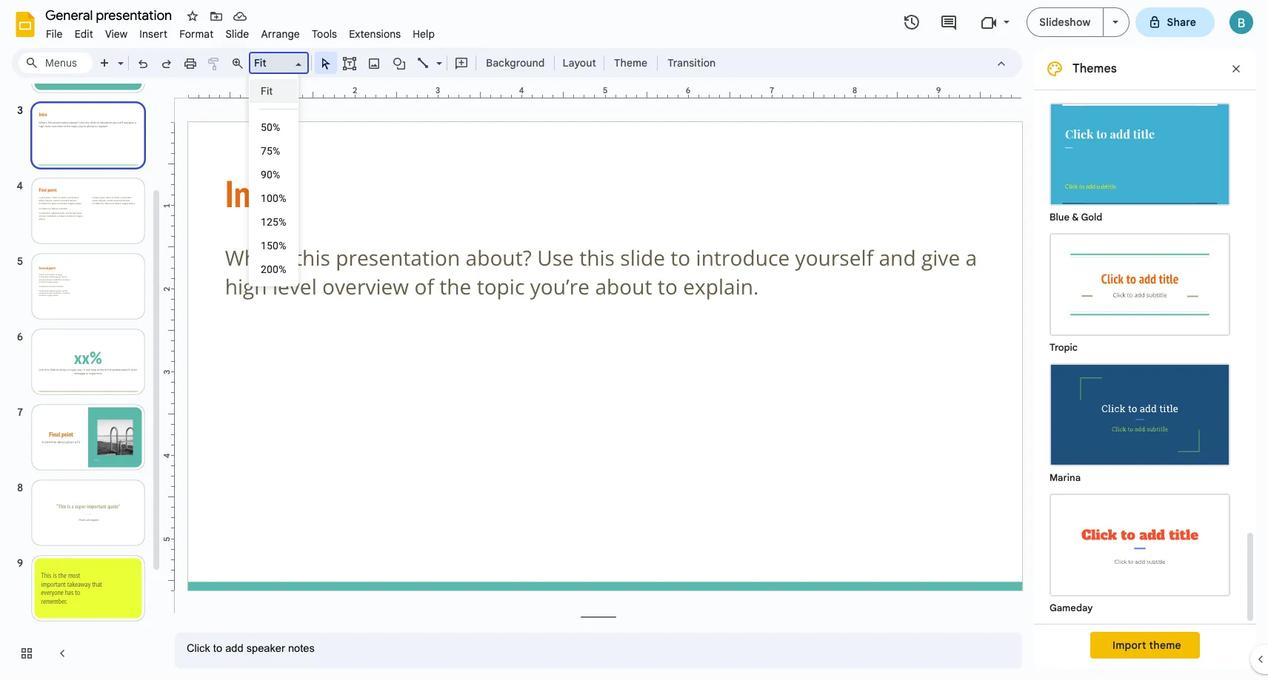 Task type: vqa. For each thing, say whether or not it's contained in the screenshot.
TAB LIST inside the Menu Bar banner
no



Task type: describe. For each thing, give the bounding box(es) containing it.
themes
[[1073, 61, 1117, 76]]

tools
[[312, 27, 337, 41]]

menu bar inside menu bar "banner"
[[40, 19, 441, 44]]

gameday
[[1050, 602, 1093, 615]]

150%
[[261, 240, 286, 252]]

layout button
[[558, 52, 601, 74]]

tropic
[[1050, 341, 1078, 354]]

view
[[105, 27, 128, 41]]

edit menu item
[[69, 25, 99, 43]]

50%
[[261, 121, 280, 133]]

themes section
[[1034, 0, 1256, 669]]

75%
[[261, 145, 280, 157]]

slide
[[225, 27, 249, 41]]

help
[[413, 27, 435, 41]]

file
[[46, 27, 63, 41]]

slideshow button
[[1027, 7, 1103, 37]]

new slide with layout image
[[114, 53, 124, 59]]

theme
[[614, 56, 647, 70]]

Marina radio
[[1042, 356, 1238, 487]]

fit
[[261, 85, 273, 97]]

luxe
[[1050, 81, 1071, 93]]

Menus field
[[19, 53, 93, 73]]

slide menu item
[[220, 25, 255, 43]]

Zoom text field
[[252, 53, 293, 73]]

share button
[[1135, 7, 1215, 37]]

help menu item
[[407, 25, 441, 43]]

background button
[[479, 52, 551, 74]]

125%
[[261, 216, 286, 228]]

import theme button
[[1090, 633, 1200, 659]]

themes application
[[0, 0, 1268, 681]]

Tropic radio
[[1042, 226, 1238, 356]]

theme
[[1149, 639, 1181, 653]]

background
[[486, 56, 545, 70]]

extensions
[[349, 27, 401, 41]]



Task type: locate. For each thing, give the bounding box(es) containing it.
shape image
[[391, 53, 408, 73]]

menu bar
[[40, 19, 441, 44]]

edit
[[75, 27, 93, 41]]

file menu item
[[40, 25, 69, 43]]

import
[[1113, 639, 1146, 653]]

option group containing luxe
[[1034, 0, 1244, 624]]

arrange menu item
[[255, 25, 306, 43]]

share
[[1167, 16, 1196, 29]]

transition
[[667, 56, 716, 70]]

menu bar containing file
[[40, 19, 441, 44]]

list box inside themes application
[[249, 74, 298, 287]]

extensions menu item
[[343, 25, 407, 43]]

None field
[[249, 52, 309, 74]]

90%
[[261, 169, 280, 181]]

format
[[179, 27, 214, 41]]

blue & gold
[[1050, 211, 1102, 224]]

insert menu item
[[134, 25, 173, 43]]

none field inside menu bar "banner"
[[249, 52, 309, 74]]

Blue & Gold radio
[[1042, 96, 1238, 226]]

option group inside themes section
[[1034, 0, 1244, 624]]

insert image image
[[366, 53, 383, 73]]

view menu item
[[99, 25, 134, 43]]

&
[[1072, 211, 1079, 224]]

slideshow
[[1039, 16, 1091, 29]]

marina
[[1050, 472, 1081, 484]]

gold
[[1081, 211, 1102, 224]]

navigation
[[0, 23, 163, 681]]

blue
[[1050, 211, 1069, 224]]

import theme
[[1113, 639, 1181, 653]]

presentation options image
[[1112, 21, 1118, 24]]

Rename text field
[[40, 6, 181, 24]]

menu bar banner
[[0, 0, 1268, 681]]

transition button
[[661, 52, 722, 74]]

Luxe radio
[[1042, 0, 1238, 96]]

insert
[[139, 27, 168, 41]]

arrange
[[261, 27, 300, 41]]

main toolbar
[[92, 52, 723, 74]]

100%
[[261, 193, 286, 204]]

Gameday radio
[[1042, 487, 1238, 617]]

option group
[[1034, 0, 1244, 624]]

format menu item
[[173, 25, 220, 43]]

navigation inside themes application
[[0, 23, 163, 681]]

200%
[[261, 264, 286, 276]]

list box containing fit
[[249, 74, 298, 287]]

list box
[[249, 74, 298, 287]]

tools menu item
[[306, 25, 343, 43]]

theme button
[[607, 52, 654, 74]]

layout
[[563, 56, 596, 70]]

Star checkbox
[[182, 6, 203, 27]]



